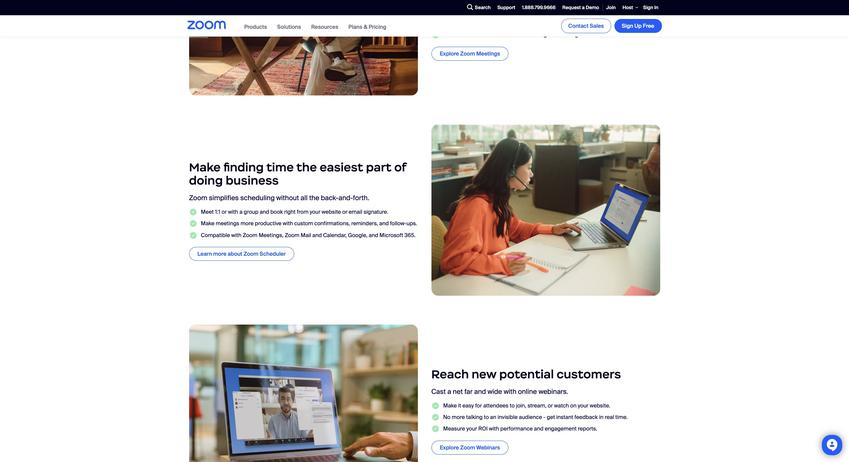 Task type: vqa. For each thing, say whether or not it's contained in the screenshot.
your to the bottom
yes



Task type: describe. For each thing, give the bounding box(es) containing it.
ideas
[[465, 20, 478, 27]]

part
[[366, 160, 392, 175]]

with up links on the top right of the page
[[480, 20, 490, 27]]

and right mail
[[313, 232, 322, 239]]

get
[[547, 414, 556, 421]]

-
[[544, 414, 546, 421]]

webinars
[[477, 445, 500, 452]]

plans & pricing link
[[349, 23, 387, 30]]

discuss ideas with intuitive screensharing, annotations, and digital whiteboards.
[[444, 20, 641, 27]]

make meetings more productive with custom confirmations, reminders, and follow-ups.
[[201, 220, 418, 227]]

0 vertical spatial right
[[482, 8, 493, 15]]

measure your roi with performance and engagement reports.
[[444, 426, 598, 433]]

cast
[[432, 388, 446, 397]]

sign up free link
[[615, 19, 662, 33]]

calendar,
[[323, 232, 347, 239]]

to left an
[[484, 414, 489, 421]]

screensharing,
[[512, 20, 549, 27]]

an
[[491, 414, 497, 421]]

easy
[[463, 403, 474, 410]]

refer
[[444, 31, 457, 38]]

reach
[[432, 367, 469, 382]]

follow-
[[390, 220, 407, 227]]

zoom up learn more about zoom scheduler
[[243, 232, 258, 239]]

new
[[472, 367, 497, 382]]

google,
[[348, 232, 368, 239]]

attendees
[[484, 403, 509, 410]]

sign for sign in
[[644, 4, 654, 10]]

make it easy for attendees to join, stream, or watch on your website.
[[444, 403, 612, 410]]

0 vertical spatial time
[[502, 8, 513, 15]]

performance
[[501, 426, 533, 433]]

real
[[605, 414, 615, 421]]

host
[[623, 4, 634, 11]]

all
[[301, 194, 308, 203]]

no more talking to an invisible audience - get instant feedback in real time.
[[444, 414, 630, 421]]

meet 1:1 or with a group and book right from your website or email signature.
[[201, 209, 389, 216]]

1.888.799.9666
[[523, 4, 556, 10]]

customers
[[557, 367, 622, 382]]

and-
[[339, 194, 353, 203]]

up
[[635, 22, 642, 29]]

0 horizontal spatial a
[[240, 209, 243, 216]]

support link
[[495, 0, 519, 15]]

2 horizontal spatial your
[[578, 403, 589, 410]]

meetings
[[477, 50, 501, 57]]

group
[[244, 209, 259, 216]]

zoom logo image
[[187, 21, 226, 29]]

during
[[531, 31, 547, 38]]

free
[[643, 22, 655, 29]]

make for make meetings more productive with custom confirmations, reminders, and follow-ups.
[[201, 220, 215, 227]]

whiteboards.
[[609, 20, 641, 27]]

scheduling
[[241, 194, 275, 203]]

it
[[459, 403, 462, 410]]

time inside make finding time the easiest part of doing business
[[267, 160, 294, 175]]

reach new potential customers image
[[189, 325, 418, 463]]

365.
[[405, 232, 416, 239]]

intuitive
[[491, 20, 510, 27]]

stream,
[[528, 403, 547, 410]]

signature.
[[364, 209, 389, 216]]

reminders,
[[352, 220, 378, 227]]

request a demo link
[[559, 0, 603, 15]]

learn more about zoom scheduler
[[198, 251, 286, 258]]

and up microsoft
[[380, 220, 389, 227]]

files
[[501, 31, 512, 38]]

website
[[322, 209, 341, 216]]

back
[[458, 31, 470, 38]]

join,
[[516, 403, 527, 410]]

and right far
[[475, 388, 486, 397]]

learn
[[198, 251, 212, 258]]

with right roi
[[489, 426, 500, 433]]

sign for sign up free
[[622, 22, 634, 29]]

with up about
[[231, 232, 242, 239]]

demo
[[586, 4, 600, 10]]

simplifies
[[209, 194, 239, 203]]

1 horizontal spatial on
[[571, 403, 577, 410]]

website.
[[590, 403, 611, 410]]

host button
[[620, 0, 640, 15]]

measure
[[444, 426, 466, 433]]

shared
[[513, 31, 530, 38]]

zoom down back
[[461, 50, 475, 57]]

and down no more talking to an invisible audience - get instant feedback in real time.
[[535, 426, 544, 433]]

products
[[244, 23, 267, 30]]

in
[[600, 414, 604, 421]]

and down reminders,
[[369, 232, 379, 239]]

request
[[563, 4, 581, 10]]

doing
[[189, 173, 223, 188]]

of
[[395, 160, 407, 175]]

forth.
[[353, 194, 370, 203]]

1 horizontal spatial or
[[343, 209, 348, 216]]

and up productive
[[260, 209, 269, 216]]

start meetings right on time without struggling to let people into the call.
[[444, 8, 624, 15]]

contact sales link
[[562, 19, 612, 33]]

webinars.
[[539, 388, 569, 397]]

from
[[297, 209, 309, 216]]

mail
[[301, 232, 311, 239]]

into
[[593, 8, 602, 15]]

far
[[465, 388, 473, 397]]

and left files
[[490, 31, 500, 38]]

request a demo
[[563, 4, 600, 10]]

digital
[[593, 20, 608, 27]]

struggling
[[534, 8, 559, 15]]

zoom left webinars
[[461, 445, 475, 452]]

talking
[[467, 414, 483, 421]]

start
[[444, 8, 456, 15]]

the inside make finding time the easiest part of doing business
[[297, 160, 317, 175]]

0 horizontal spatial right
[[284, 209, 296, 216]]



Task type: locate. For each thing, give the bounding box(es) containing it.
meetings,
[[259, 232, 284, 239]]

1 vertical spatial a
[[240, 209, 243, 216]]

0 vertical spatial meetings
[[457, 8, 480, 15]]

discuss
[[444, 20, 463, 27]]

explore for explore zoom meetings
[[440, 50, 459, 57]]

or left email
[[343, 209, 348, 216]]

search image
[[468, 4, 474, 10], [468, 4, 474, 10]]

2 horizontal spatial a
[[583, 4, 585, 10]]

zoom up meet
[[189, 194, 208, 203]]

your left roi
[[467, 426, 477, 433]]

0 vertical spatial without
[[514, 8, 533, 15]]

the up all
[[297, 160, 317, 175]]

2 vertical spatial your
[[467, 426, 477, 433]]

explore
[[440, 50, 459, 57], [440, 445, 459, 452]]

1 vertical spatial make
[[201, 220, 215, 227]]

roi
[[479, 426, 488, 433]]

more down group
[[241, 220, 254, 227]]

wide
[[488, 388, 503, 397]]

0 horizontal spatial time
[[267, 160, 294, 175]]

1 horizontal spatial a
[[448, 388, 452, 397]]

meetings for make
[[216, 220, 239, 227]]

microsoft
[[380, 232, 404, 239]]

explore zoom webinars
[[440, 445, 500, 452]]

zoom left mail
[[285, 232, 300, 239]]

in
[[655, 4, 659, 10]]

zoom right about
[[244, 251, 259, 258]]

solutions
[[277, 23, 301, 30]]

0 horizontal spatial on
[[494, 8, 501, 15]]

email
[[349, 209, 363, 216]]

1 vertical spatial without
[[277, 194, 299, 203]]

about
[[228, 251, 243, 258]]

explore zoom meetings link
[[432, 47, 509, 61]]

engagement
[[545, 426, 577, 433]]

make for make it easy for attendees to join, stream, or watch on your website.
[[444, 403, 457, 410]]

make for make finding time the easiest part of doing business
[[189, 160, 221, 175]]

1:1
[[215, 209, 221, 216]]

invisible
[[498, 414, 518, 421]]

cast a net far and wide with online webinars.
[[432, 388, 569, 397]]

1 vertical spatial sign
[[622, 22, 634, 29]]

with down the 'meet 1:1 or with a group and book right from your website or email signature.'
[[283, 220, 293, 227]]

with right "wide"
[[504, 388, 517, 397]]

sales
[[590, 22, 604, 29]]

meeting.
[[558, 31, 580, 38]]

zoom simplifies scheduling without all the back-and-forth.
[[189, 194, 370, 203]]

1 vertical spatial your
[[578, 403, 589, 410]]

resources
[[311, 23, 339, 30]]

a for request
[[583, 4, 585, 10]]

0 vertical spatial a
[[583, 4, 585, 10]]

the right all
[[309, 194, 320, 203]]

online
[[518, 388, 537, 397]]

1 vertical spatial time
[[267, 160, 294, 175]]

join link
[[603, 0, 620, 15]]

without up screensharing,
[[514, 8, 533, 15]]

plans & pricing
[[349, 23, 387, 30]]

contact
[[569, 22, 589, 29]]

0 horizontal spatial or
[[222, 209, 227, 216]]

1 horizontal spatial time
[[502, 8, 513, 15]]

join
[[607, 4, 616, 10]]

reports.
[[578, 426, 598, 433]]

0 horizontal spatial more
[[213, 251, 227, 258]]

1 vertical spatial more
[[213, 251, 227, 258]]

and
[[582, 20, 592, 27], [490, 31, 500, 38], [260, 209, 269, 216], [380, 220, 389, 227], [313, 232, 322, 239], [369, 232, 379, 239], [475, 388, 486, 397], [535, 426, 544, 433]]

1 explore from the top
[[440, 50, 459, 57]]

explore zoom meetings
[[440, 50, 501, 57]]

the right during in the right top of the page
[[549, 31, 557, 38]]

reach new potential customers
[[432, 367, 624, 382]]

0 horizontal spatial meetings
[[216, 220, 239, 227]]

explore for explore zoom webinars
[[440, 445, 459, 452]]

call.
[[613, 8, 623, 15]]

more right the no
[[452, 414, 465, 421]]

make every meeting count with tech you can rely on image
[[189, 0, 418, 96]]

right left from
[[284, 209, 296, 216]]

right
[[482, 8, 493, 15], [284, 209, 296, 216]]

to left the let in the right of the page
[[560, 8, 565, 15]]

0 vertical spatial your
[[310, 209, 321, 216]]

0 vertical spatial make
[[189, 160, 221, 175]]

None search field
[[443, 2, 466, 13]]

resources button
[[311, 23, 339, 30]]

1 horizontal spatial without
[[514, 8, 533, 15]]

or left watch
[[548, 403, 553, 410]]

custom
[[294, 220, 313, 227]]

contact sales
[[569, 22, 604, 29]]

0 vertical spatial more
[[241, 220, 254, 227]]

2 vertical spatial a
[[448, 388, 452, 397]]

sign left up
[[622, 22, 634, 29]]

finding
[[224, 160, 264, 175]]

products button
[[244, 23, 267, 30]]

to left links on the top right of the page
[[472, 31, 477, 38]]

2 horizontal spatial more
[[452, 414, 465, 421]]

1 vertical spatial explore
[[440, 445, 459, 452]]

on
[[494, 8, 501, 15], [571, 403, 577, 410]]

sign in link
[[640, 0, 662, 15]]

1 vertical spatial meetings
[[216, 220, 239, 227]]

meetings down 1:1
[[216, 220, 239, 227]]

time
[[502, 8, 513, 15], [267, 160, 294, 175]]

book
[[271, 209, 283, 216]]

watch
[[555, 403, 569, 410]]

and down people
[[582, 20, 592, 27]]

make
[[189, 160, 221, 175], [201, 220, 215, 227], [444, 403, 457, 410]]

a left net
[[448, 388, 452, 397]]

productive
[[255, 220, 282, 227]]

more right learn
[[213, 251, 227, 258]]

0 vertical spatial explore
[[440, 50, 459, 57]]

without
[[514, 8, 533, 15], [277, 194, 299, 203]]

right up intuitive at right top
[[482, 8, 493, 15]]

0 vertical spatial sign
[[644, 4, 654, 10]]

business
[[226, 173, 279, 188]]

meet
[[201, 209, 214, 216]]

your up feedback
[[578, 403, 589, 410]]

scheduler
[[260, 251, 286, 258]]

a left group
[[240, 209, 243, 216]]

instant
[[557, 414, 574, 421]]

explore zoom webinars link
[[432, 441, 509, 455]]

1.888.799.9666 link
[[519, 0, 559, 15]]

time.
[[616, 414, 628, 421]]

with
[[480, 20, 490, 27], [228, 209, 238, 216], [283, 220, 293, 227], [231, 232, 242, 239], [504, 388, 517, 397], [489, 426, 500, 433]]

potential
[[500, 367, 554, 382]]

meetings up ideas
[[457, 8, 480, 15]]

1 horizontal spatial meetings
[[457, 8, 480, 15]]

your right from
[[310, 209, 321, 216]]

for
[[476, 403, 482, 410]]

0 vertical spatial on
[[494, 8, 501, 15]]

0 horizontal spatial without
[[277, 194, 299, 203]]

1 vertical spatial on
[[571, 403, 577, 410]]

time up 'zoom simplifies scheduling without all the back-and-forth.'
[[267, 160, 294, 175]]

1 horizontal spatial right
[[482, 8, 493, 15]]

more
[[241, 220, 254, 227], [213, 251, 227, 258], [452, 414, 465, 421]]

make inside make finding time the easiest part of doing business
[[189, 160, 221, 175]]

meetings
[[457, 8, 480, 15], [216, 220, 239, 227]]

sign left in
[[644, 4, 654, 10]]

more for learn
[[213, 251, 227, 258]]

the right into
[[603, 8, 611, 15]]

a left demo
[[583, 4, 585, 10]]

0 horizontal spatial sign
[[622, 22, 634, 29]]

0 horizontal spatial your
[[310, 209, 321, 216]]

on right watch
[[571, 403, 577, 410]]

plans
[[349, 23, 363, 30]]

feedback
[[575, 414, 598, 421]]

1 vertical spatial right
[[284, 209, 296, 216]]

1 horizontal spatial sign
[[644, 4, 654, 10]]

support
[[498, 4, 516, 10]]

2 vertical spatial make
[[444, 403, 457, 410]]

zoom
[[461, 50, 475, 57], [189, 194, 208, 203], [243, 232, 258, 239], [285, 232, 300, 239], [244, 251, 259, 258], [461, 445, 475, 452]]

explore down measure
[[440, 445, 459, 452]]

to left join,
[[510, 403, 515, 410]]

1 horizontal spatial your
[[467, 426, 477, 433]]

2 horizontal spatial or
[[548, 403, 553, 410]]

or right 1:1
[[222, 209, 227, 216]]

more for no
[[452, 414, 465, 421]]

a for cast
[[448, 388, 452, 397]]

without up the 'meet 1:1 or with a group and book right from your website or email signature.'
[[277, 194, 299, 203]]

learn more about zoom scheduler link
[[189, 247, 294, 261]]

2 explore from the top
[[440, 445, 459, 452]]

meetings for start
[[457, 8, 480, 15]]

time up intuitive at right top
[[502, 8, 513, 15]]

explore down refer
[[440, 50, 459, 57]]

sign up free
[[622, 22, 655, 29]]

on up intuitive at right top
[[494, 8, 501, 15]]

1 horizontal spatial more
[[241, 220, 254, 227]]

make finding time the easiest part of doing business image
[[432, 125, 661, 296]]

confirmations,
[[315, 220, 350, 227]]

pricing
[[369, 23, 387, 30]]

2 vertical spatial more
[[452, 414, 465, 421]]

with right 1:1
[[228, 209, 238, 216]]

search
[[475, 5, 491, 11]]



